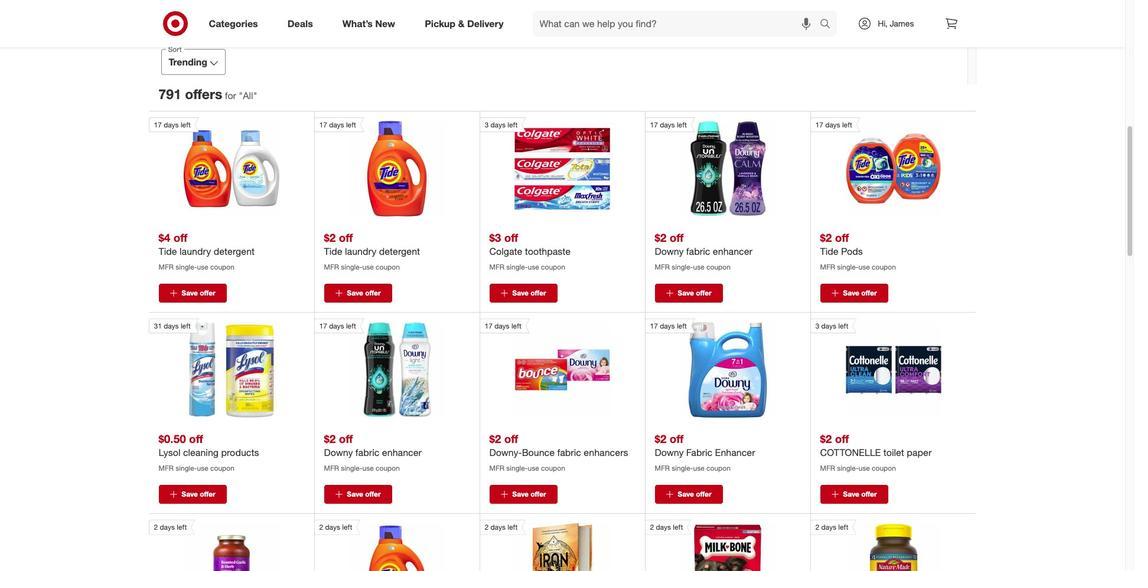 Task type: vqa. For each thing, say whether or not it's contained in the screenshot.


Task type: locate. For each thing, give the bounding box(es) containing it.
2 detergent from the left
[[379, 246, 420, 258]]

use inside $3 off colgate toothpaste mfr single-use coupon
[[528, 263, 539, 272]]

& right toys
[[710, 0, 716, 9]]

$4
[[159, 231, 170, 245]]

$2 off cottonelle toilet paper mfr single-use coupon
[[820, 432, 932, 473]]

fabric
[[686, 246, 710, 258], [355, 447, 379, 459], [557, 447, 581, 459]]

laundry
[[180, 246, 211, 258], [345, 246, 376, 258]]

1 horizontal spatial detergent
[[379, 246, 420, 258]]

2
[[154, 524, 158, 532], [319, 524, 323, 532], [485, 524, 489, 532], [650, 524, 654, 532], [815, 524, 819, 532]]

off inside $2 off tide pods mfr single-use coupon
[[835, 231, 849, 245]]

mfr
[[159, 263, 174, 272], [324, 263, 339, 272], [489, 263, 504, 272], [655, 263, 670, 272], [820, 263, 835, 272], [159, 464, 174, 473], [324, 464, 339, 473], [489, 464, 504, 473], [655, 464, 670, 473], [820, 464, 835, 473]]

tide
[[159, 246, 177, 258], [324, 246, 342, 258], [820, 246, 839, 258]]

detergent inside $4 off tide laundry detergent mfr single-use coupon
[[214, 246, 255, 258]]

offer
[[185, 86, 215, 102], [200, 289, 215, 298], [365, 289, 381, 298], [531, 289, 546, 298], [696, 289, 712, 298], [861, 289, 877, 298], [200, 490, 215, 499], [365, 490, 381, 499], [531, 490, 546, 499], [696, 490, 712, 499], [861, 490, 877, 499]]

off inside $2 off downy-bounce fabric enhancers mfr single-use coupon
[[504, 432, 518, 446]]

fabric
[[686, 447, 712, 459]]

toys & sports button
[[674, 0, 730, 23]]

household supplies button
[[465, 0, 521, 23]]

enhancer
[[713, 246, 752, 258], [382, 447, 422, 459]]

1 horizontal spatial 3 days left button
[[810, 319, 941, 418]]

5 2 days left from the left
[[815, 524, 848, 532]]

for
[[225, 90, 236, 102]]

1 detergent from the left
[[214, 246, 255, 258]]

4 2 from the left
[[650, 524, 654, 532]]

toys & sports
[[688, 0, 716, 22]]

single- inside $0.50 off lysol cleaning products mfr single-use coupon
[[176, 464, 197, 473]]

off
[[173, 231, 187, 245], [339, 231, 353, 245], [504, 231, 518, 245], [670, 231, 684, 245], [835, 231, 849, 245], [189, 432, 203, 446], [339, 432, 353, 446], [504, 432, 518, 446], [670, 432, 684, 446], [835, 432, 849, 446]]

coupon
[[210, 263, 234, 272], [376, 263, 400, 272], [541, 263, 565, 272], [706, 263, 731, 272], [872, 263, 896, 272], [210, 464, 234, 473], [376, 464, 400, 473], [541, 464, 565, 473], [706, 464, 731, 473], [872, 464, 896, 473]]

downy
[[655, 246, 684, 258], [324, 447, 353, 459], [655, 447, 684, 459]]

left
[[181, 121, 191, 129], [346, 121, 356, 129], [508, 121, 518, 129], [677, 121, 687, 129], [842, 121, 852, 129], [181, 322, 191, 331], [346, 322, 356, 331], [511, 322, 521, 331], [677, 322, 687, 331], [838, 322, 848, 331], [177, 524, 187, 532], [342, 524, 352, 532], [508, 524, 518, 532], [673, 524, 683, 532], [838, 524, 848, 532]]

1 laundry from the left
[[180, 246, 211, 258]]

2 days left for 1st 2 days left button from the left
[[154, 524, 187, 532]]

1 horizontal spatial tide
[[324, 246, 342, 258]]

household supplies
[[470, 0, 516, 22]]

laundry inside $4 off tide laundry detergent mfr single-use coupon
[[180, 246, 211, 258]]

& for toys
[[710, 0, 716, 9]]

toothpaste
[[525, 246, 571, 258]]

cleaning
[[183, 447, 219, 459]]

$2 inside $2 off tide pods mfr single-use coupon
[[820, 231, 832, 245]]

3 days left button for $3 off
[[479, 118, 610, 217]]

1 horizontal spatial enhancer
[[713, 246, 752, 258]]

days
[[164, 121, 179, 129], [329, 121, 344, 129], [491, 121, 506, 129], [660, 121, 675, 129], [825, 121, 840, 129], [164, 322, 179, 331], [329, 322, 344, 331], [494, 322, 510, 331], [660, 322, 675, 331], [821, 322, 836, 331], [160, 524, 175, 532], [325, 524, 340, 532], [491, 524, 506, 532], [656, 524, 671, 532], [821, 524, 836, 532]]

&
[[641, 0, 647, 9], [710, 0, 716, 9], [458, 17, 465, 29]]

0 horizontal spatial laundry
[[180, 246, 211, 258]]

use inside $2 off downy-bounce fabric enhancers mfr single-use coupon
[[528, 464, 539, 473]]

use inside $2 off downy fabric enhancer mfr single-use coupon
[[693, 464, 705, 473]]

"
[[239, 90, 243, 102], [253, 90, 257, 102]]

1 " from the left
[[239, 90, 243, 102]]

use inside $2 off cottonelle toilet paper mfr single-use coupon
[[859, 464, 870, 473]]

off inside $2 off tide laundry detergent mfr single-use coupon
[[339, 231, 353, 245]]

2 horizontal spatial &
[[710, 0, 716, 9]]

& inside tech & entertainment
[[641, 0, 647, 9]]

0 horizontal spatial tide
[[159, 246, 177, 258]]

3 2 days left from the left
[[485, 524, 518, 532]]

lysol
[[159, 447, 180, 459]]

hi, james
[[878, 18, 914, 28]]

tech & entertainment button
[[605, 0, 664, 23]]

What can we help you find? suggestions appear below search field
[[533, 11, 823, 37]]

trending button
[[161, 49, 226, 75]]

4 2 days left button from the left
[[645, 521, 776, 572]]

mfr inside $0.50 off lysol cleaning products mfr single-use coupon
[[159, 464, 174, 473]]

$3
[[489, 231, 501, 245]]

mfr inside $2 off cottonelle toilet paper mfr single-use coupon
[[820, 464, 835, 473]]

save
[[182, 289, 198, 298], [347, 289, 363, 298], [512, 289, 529, 298], [678, 289, 694, 298], [843, 289, 859, 298], [182, 490, 198, 499], [347, 490, 363, 499], [512, 490, 529, 499], [678, 490, 694, 499], [843, 490, 859, 499]]

single- inside $2 off tide laundry detergent mfr single-use coupon
[[341, 263, 362, 272]]

1 2 days left from the left
[[154, 524, 187, 532]]

1 horizontal spatial fabric
[[557, 447, 581, 459]]

17 days left button
[[149, 118, 279, 217], [314, 118, 445, 217], [645, 118, 776, 217], [810, 118, 941, 217], [314, 319, 445, 418], [479, 319, 610, 418], [645, 319, 776, 418]]

$2 off downy fabric enhancer mfr single-use coupon
[[655, 231, 752, 272], [324, 432, 422, 473]]

$0.50 off lysol cleaning products mfr single-use coupon
[[159, 432, 259, 473]]

1 vertical spatial $2 off downy fabric enhancer mfr single-use coupon
[[324, 432, 422, 473]]

off inside $2 off downy fabric enhancer mfr single-use coupon
[[670, 432, 684, 446]]

1 2 days left button from the left
[[149, 521, 279, 572]]

products
[[221, 447, 259, 459]]

0 horizontal spatial 3 days left
[[485, 121, 518, 129]]

categories
[[209, 17, 258, 29]]

save offer button
[[159, 284, 227, 303], [324, 284, 392, 303], [489, 284, 557, 303], [655, 284, 723, 303], [820, 284, 888, 303], [159, 486, 227, 505], [324, 486, 392, 505], [489, 486, 557, 505], [655, 486, 723, 505], [820, 486, 888, 505]]

1 vertical spatial 3 days left button
[[810, 319, 941, 418]]

31
[[154, 322, 162, 331]]

0 horizontal spatial &
[[458, 17, 465, 29]]

days inside the 31 days left button
[[164, 322, 179, 331]]

791 offer s for " all "
[[159, 86, 257, 102]]

single- inside $2 off cottonelle toilet paper mfr single-use coupon
[[837, 464, 859, 473]]

2 2 days left button from the left
[[314, 521, 445, 572]]

mfr inside $3 off colgate toothpaste mfr single-use coupon
[[489, 263, 504, 272]]

1 tide from the left
[[159, 246, 177, 258]]

laundry for $4 off
[[180, 246, 211, 258]]

2 laundry from the left
[[345, 246, 376, 258]]

5 2 from the left
[[815, 524, 819, 532]]

save offer
[[182, 289, 215, 298], [347, 289, 381, 298], [512, 289, 546, 298], [678, 289, 712, 298], [843, 289, 877, 298], [182, 490, 215, 499], [347, 490, 381, 499], [512, 490, 546, 499], [678, 490, 712, 499], [843, 490, 877, 499]]

& up entertainment
[[641, 0, 647, 9]]

0 horizontal spatial detergent
[[214, 246, 255, 258]]

3 days left button
[[479, 118, 610, 217], [810, 319, 941, 418]]

detergent inside $2 off tide laundry detergent mfr single-use coupon
[[379, 246, 420, 258]]

tide for $4 off tide laundry detergent mfr single-use coupon
[[159, 246, 177, 258]]

0 vertical spatial enhancer
[[713, 246, 752, 258]]

pods
[[841, 246, 863, 258]]

tide inside $2 off tide laundry detergent mfr single-use coupon
[[324, 246, 342, 258]]

2 2 from the left
[[319, 524, 323, 532]]

3
[[485, 121, 489, 129], [815, 322, 819, 331]]

toilet
[[884, 447, 904, 459]]

use inside $2 off tide pods mfr single-use coupon
[[859, 263, 870, 272]]

downy-
[[489, 447, 522, 459]]

fabric inside $2 off downy-bounce fabric enhancers mfr single-use coupon
[[557, 447, 581, 459]]

1 vertical spatial 3 days left
[[815, 322, 848, 331]]

0 vertical spatial $2 off downy fabric enhancer mfr single-use coupon
[[655, 231, 752, 272]]

& for pickup
[[458, 17, 465, 29]]

deals link
[[277, 11, 328, 37]]

downy inside $2 off downy fabric enhancer mfr single-use coupon
[[655, 447, 684, 459]]

& inside toys & sports
[[710, 0, 716, 9]]

2 tide from the left
[[324, 246, 342, 258]]

categories link
[[199, 11, 273, 37]]

off inside $3 off colgate toothpaste mfr single-use coupon
[[504, 231, 518, 245]]

$2 off downy fabric enhancer mfr single-use coupon
[[655, 432, 755, 473]]

1 horizontal spatial 3 days left
[[815, 322, 848, 331]]

0 vertical spatial 3 days left button
[[479, 118, 610, 217]]

$2 off tide pods mfr single-use coupon
[[820, 231, 896, 272]]

0 vertical spatial 3 days left
[[485, 121, 518, 129]]

left inside the 31 days left button
[[181, 322, 191, 331]]

2 days left
[[154, 524, 187, 532], [319, 524, 352, 532], [485, 524, 518, 532], [650, 524, 683, 532], [815, 524, 848, 532]]

& for tech
[[641, 0, 647, 9]]

3 tide from the left
[[820, 246, 839, 258]]

1 horizontal spatial &
[[641, 0, 647, 9]]

enhancers
[[584, 447, 628, 459]]

3 days left
[[485, 121, 518, 129], [815, 322, 848, 331]]

31 days left
[[154, 322, 191, 331]]

0 horizontal spatial 3 days left button
[[479, 118, 610, 217]]

0 horizontal spatial $2 off downy fabric enhancer mfr single-use coupon
[[324, 432, 422, 473]]

0 horizontal spatial enhancer
[[382, 447, 422, 459]]

entertainment
[[605, 10, 664, 22]]

1 horizontal spatial "
[[253, 90, 257, 102]]

0 horizontal spatial "
[[239, 90, 243, 102]]

2 horizontal spatial tide
[[820, 246, 839, 258]]

trending
[[169, 56, 207, 68]]

1 2 from the left
[[154, 524, 158, 532]]

0 horizontal spatial 3
[[485, 121, 489, 129]]

1 vertical spatial enhancer
[[382, 447, 422, 459]]

2 for 4th 2 days left button from left
[[650, 524, 654, 532]]

single- inside $2 off downy-bounce fabric enhancers mfr single-use coupon
[[506, 464, 528, 473]]

17 days left
[[154, 121, 191, 129], [319, 121, 356, 129], [650, 121, 687, 129], [815, 121, 852, 129], [319, 322, 356, 331], [485, 322, 521, 331], [650, 322, 687, 331]]

use inside $4 off tide laundry detergent mfr single-use coupon
[[197, 263, 208, 272]]

detergent
[[214, 246, 255, 258], [379, 246, 420, 258]]

coupon inside $2 off downy fabric enhancer mfr single-use coupon
[[706, 464, 731, 473]]

1 horizontal spatial $2 off downy fabric enhancer mfr single-use coupon
[[655, 231, 752, 272]]

2 days left for 3rd 2 days left button from the right
[[485, 524, 518, 532]]

use
[[197, 263, 208, 272], [362, 263, 374, 272], [528, 263, 539, 272], [693, 263, 705, 272], [859, 263, 870, 272], [197, 464, 208, 473], [362, 464, 374, 473], [528, 464, 539, 473], [693, 464, 705, 473], [859, 464, 870, 473]]

1 horizontal spatial 3
[[815, 322, 819, 331]]

off inside $2 off cottonelle toilet paper mfr single-use coupon
[[835, 432, 849, 446]]

toys
[[688, 0, 707, 9]]

2 for 3rd 2 days left button from the right
[[485, 524, 489, 532]]

tide inside $4 off tide laundry detergent mfr single-use coupon
[[159, 246, 177, 258]]

4 2 days left from the left
[[650, 524, 683, 532]]

3 2 from the left
[[485, 524, 489, 532]]

tide inside $2 off tide pods mfr single-use coupon
[[820, 246, 839, 258]]

pickup & delivery
[[425, 17, 504, 29]]

1 vertical spatial 3
[[815, 322, 819, 331]]

0 vertical spatial 3
[[485, 121, 489, 129]]

$2 off tide laundry detergent mfr single-use coupon
[[324, 231, 420, 272]]

pickup & delivery link
[[415, 11, 518, 37]]

1 horizontal spatial laundry
[[345, 246, 376, 258]]

2 " from the left
[[253, 90, 257, 102]]

$2
[[324, 231, 336, 245], [655, 231, 666, 245], [820, 231, 832, 245], [324, 432, 336, 446], [489, 432, 501, 446], [655, 432, 666, 446], [820, 432, 832, 446]]

mfr inside $2 off tide laundry detergent mfr single-use coupon
[[324, 263, 339, 272]]

2 days left button
[[149, 521, 279, 572], [314, 521, 445, 572], [479, 521, 610, 572], [645, 521, 776, 572], [810, 521, 941, 572]]

off inside $4 off tide laundry detergent mfr single-use coupon
[[173, 231, 187, 245]]

17
[[154, 121, 162, 129], [319, 121, 327, 129], [650, 121, 658, 129], [815, 121, 823, 129], [319, 322, 327, 331], [485, 322, 493, 331], [650, 322, 658, 331]]

laundry inside $2 off tide laundry detergent mfr single-use coupon
[[345, 246, 376, 258]]

2 2 days left from the left
[[319, 524, 352, 532]]

use inside $0.50 off lysol cleaning products mfr single-use coupon
[[197, 464, 208, 473]]

single-
[[176, 263, 197, 272], [341, 263, 362, 272], [506, 263, 528, 272], [672, 263, 693, 272], [837, 263, 859, 272], [176, 464, 197, 473], [341, 464, 362, 473], [506, 464, 528, 473], [672, 464, 693, 473], [837, 464, 859, 473]]

3 days left for $3
[[485, 121, 518, 129]]

& right pickup
[[458, 17, 465, 29]]



Task type: describe. For each thing, give the bounding box(es) containing it.
3 2 days left button from the left
[[479, 521, 610, 572]]

what's new link
[[332, 11, 410, 37]]

mfr inside $2 off downy-bounce fabric enhancers mfr single-use coupon
[[489, 464, 504, 473]]

coupon inside $2 off cottonelle toilet paper mfr single-use coupon
[[872, 464, 896, 473]]

search
[[815, 19, 843, 30]]

enhancer
[[715, 447, 755, 459]]

coupon inside $3 off colgate toothpaste mfr single-use coupon
[[541, 263, 565, 272]]

deals
[[287, 17, 313, 29]]

791
[[159, 86, 181, 102]]

sports
[[688, 10, 716, 22]]

coupon inside $2 off tide laundry detergent mfr single-use coupon
[[376, 263, 400, 272]]

what's new
[[342, 17, 395, 29]]

hi,
[[878, 18, 888, 28]]

cottonelle
[[820, 447, 881, 459]]

supplies
[[475, 10, 511, 22]]

s
[[215, 86, 222, 102]]

5 2 days left button from the left
[[810, 521, 941, 572]]

new
[[375, 17, 395, 29]]

$0.50
[[159, 432, 186, 446]]

search button
[[815, 11, 843, 39]]

2 for 4th 2 days left button from the right
[[319, 524, 323, 532]]

laundry for $2 off
[[345, 246, 376, 258]]

3 days left for $2
[[815, 322, 848, 331]]

coupon inside $2 off tide pods mfr single-use coupon
[[872, 263, 896, 272]]

3 days left button for $2 off
[[810, 319, 941, 418]]

mfr inside $4 off tide laundry detergent mfr single-use coupon
[[159, 263, 174, 272]]

tide for $2 off tide laundry detergent mfr single-use coupon
[[324, 246, 342, 258]]

single- inside $3 off colgate toothpaste mfr single-use coupon
[[506, 263, 528, 272]]

james
[[890, 18, 914, 28]]

tide for $2 off tide pods mfr single-use coupon
[[820, 246, 839, 258]]

household
[[470, 0, 516, 9]]

3 for $2 off
[[815, 322, 819, 331]]

single- inside $2 off tide pods mfr single-use coupon
[[837, 263, 859, 272]]

paper
[[907, 447, 932, 459]]

coupon inside $2 off downy-bounce fabric enhancers mfr single-use coupon
[[541, 464, 565, 473]]

31 days left button
[[149, 319, 279, 418]]

3 for $3 off
[[485, 121, 489, 129]]

2 horizontal spatial fabric
[[686, 246, 710, 258]]

pickup
[[425, 17, 455, 29]]

$2 inside $2 off downy fabric enhancer mfr single-use coupon
[[655, 432, 666, 446]]

off inside $0.50 off lysol cleaning products mfr single-use coupon
[[189, 432, 203, 446]]

0 horizontal spatial fabric
[[355, 447, 379, 459]]

use inside $2 off tide laundry detergent mfr single-use coupon
[[362, 263, 374, 272]]

tech
[[618, 0, 638, 9]]

detergent for $2 off
[[379, 246, 420, 258]]

$2 off downy-bounce fabric enhancers mfr single-use coupon
[[489, 432, 628, 473]]

2 for 1st 2 days left button from the left
[[154, 524, 158, 532]]

2 days left for first 2 days left button from the right
[[815, 524, 848, 532]]

bounce
[[522, 447, 555, 459]]

all
[[243, 90, 253, 102]]

single- inside $4 off tide laundry detergent mfr single-use coupon
[[176, 263, 197, 272]]

$3 off colgate toothpaste mfr single-use coupon
[[489, 231, 571, 272]]

coupon inside $0.50 off lysol cleaning products mfr single-use coupon
[[210, 464, 234, 473]]

single- inside $2 off downy fabric enhancer mfr single-use coupon
[[672, 464, 693, 473]]

$2 inside $2 off cottonelle toilet paper mfr single-use coupon
[[820, 432, 832, 446]]

coupon inside $4 off tide laundry detergent mfr single-use coupon
[[210, 263, 234, 272]]

colgate
[[489, 246, 522, 258]]

2 days left for 4th 2 days left button from the right
[[319, 524, 352, 532]]

$4 off tide laundry detergent mfr single-use coupon
[[159, 231, 255, 272]]

tech & entertainment
[[605, 0, 664, 22]]

mfr inside $2 off downy fabric enhancer mfr single-use coupon
[[655, 464, 670, 473]]

$2 inside $2 off downy-bounce fabric enhancers mfr single-use coupon
[[489, 432, 501, 446]]

delivery
[[467, 17, 504, 29]]

detergent for $4 off
[[214, 246, 255, 258]]

2 days left for 4th 2 days left button from left
[[650, 524, 683, 532]]

2 for first 2 days left button from the right
[[815, 524, 819, 532]]

mfr inside $2 off tide pods mfr single-use coupon
[[820, 263, 835, 272]]

$2 inside $2 off tide laundry detergent mfr single-use coupon
[[324, 231, 336, 245]]

what's
[[342, 17, 373, 29]]



